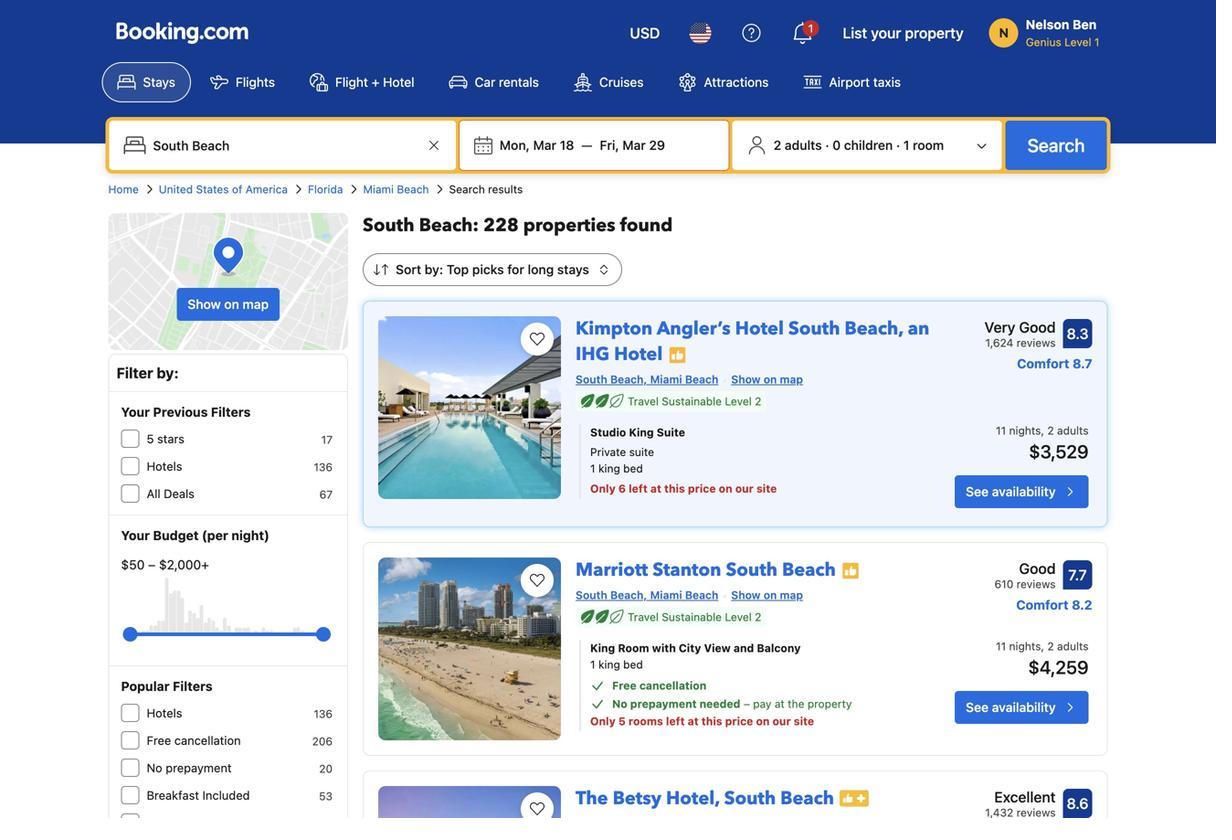 Task type: describe. For each thing, give the bounding box(es) containing it.
29
[[649, 138, 665, 153]]

hotel for angler's
[[736, 316, 784, 341]]

miami inside "link"
[[363, 183, 394, 196]]

availability for kimpton angler's hotel south beach, an ihg hotel
[[993, 484, 1056, 499]]

1 vertical spatial property
[[808, 697, 852, 710]]

your for your previous filters
[[121, 405, 150, 420]]

bed inside "studio king suite private suite 1 king bed only 6 left at this price on our site"
[[624, 462, 643, 475]]

needed
[[700, 697, 741, 710]]

list your property link
[[832, 11, 975, 55]]

home
[[108, 183, 139, 196]]

1 horizontal spatial at
[[688, 715, 699, 728]]

list your property
[[843, 24, 964, 42]]

marriott stanton south beach link
[[576, 550, 836, 583]]

$50 – $2,000+
[[121, 557, 209, 572]]

1 · from the left
[[826, 138, 830, 153]]

search for search results
[[449, 183, 485, 196]]

very
[[985, 319, 1016, 336]]

stays link
[[102, 62, 191, 102]]

florida link
[[308, 181, 343, 197]]

7.7
[[1069, 566, 1088, 584]]

the betsy hotel, south beach link
[[576, 779, 835, 811]]

6
[[619, 482, 626, 495]]

mon, mar 18 button
[[493, 129, 582, 162]]

2 mar from the left
[[623, 138, 646, 153]]

only inside "studio king suite private suite 1 king bed only 6 left at this price on our site"
[[591, 482, 616, 495]]

of
[[232, 183, 243, 196]]

city
[[679, 642, 701, 655]]

excellent element
[[986, 786, 1056, 808]]

show for marriott stanton south beach
[[732, 589, 761, 602]]

suite
[[657, 426, 686, 439]]

1 vertical spatial at
[[775, 697, 785, 710]]

breakfast
[[147, 788, 199, 802]]

mon,
[[500, 138, 530, 153]]

stars
[[157, 432, 185, 446]]

1 horizontal spatial hotel
[[614, 342, 663, 367]]

610
[[995, 578, 1014, 591]]

on inside "studio king suite private suite 1 king bed only 6 left at this price on our site"
[[719, 482, 733, 495]]

1 horizontal spatial left
[[666, 715, 685, 728]]

good 610 reviews
[[995, 560, 1056, 591]]

adults inside dropdown button
[[785, 138, 822, 153]]

pay
[[753, 697, 772, 710]]

king room with city view and balcony
[[591, 642, 801, 655]]

king room with city view and balcony link
[[591, 640, 900, 656]]

studio king suite private suite 1 king bed only 6 left at this price on our site
[[591, 426, 777, 495]]

no prepayment needed – pay at the property
[[613, 697, 852, 710]]

stays
[[558, 262, 589, 277]]

see for marriott stanton south beach
[[966, 700, 989, 715]]

king inside "studio king suite private suite 1 king bed only 6 left at this price on our site"
[[629, 426, 654, 439]]

1 horizontal spatial property
[[905, 24, 964, 42]]

site inside "studio king suite private suite 1 king bed only 6 left at this price on our site"
[[757, 482, 777, 495]]

kimpton
[[576, 316, 653, 341]]

fri, mar 29 button
[[593, 129, 673, 162]]

this property is part of our preferred partner program. it's committed to providing excellent service and good value. it'll pay us a higher commission if you make a booking. image for hotel
[[669, 346, 687, 364]]

17
[[321, 433, 333, 446]]

see availability for kimpton angler's hotel south beach, an ihg hotel
[[966, 484, 1056, 499]]

$3,529
[[1030, 441, 1089, 462]]

taxis
[[874, 75, 901, 90]]

1 horizontal spatial site
[[794, 715, 815, 728]]

reviews inside good 610 reviews
[[1017, 578, 1056, 591]]

0
[[833, 138, 841, 153]]

1 vertical spatial king
[[591, 642, 615, 655]]

included
[[202, 788, 250, 802]]

level for marriott stanton south beach
[[725, 611, 752, 623]]

scored 8.3 element
[[1064, 319, 1093, 348]]

by: for sort
[[425, 262, 443, 277]]

0 horizontal spatial free cancellation
[[147, 734, 241, 747]]

11 for kimpton angler's hotel south beach, an ihg hotel
[[996, 424, 1007, 437]]

studio
[[591, 426, 626, 439]]

18
[[560, 138, 574, 153]]

beach inside 'link'
[[781, 786, 835, 811]]

for
[[508, 262, 525, 277]]

kimpton angler's hotel south beach, an ihg hotel image
[[379, 316, 561, 499]]

1 vertical spatial our
[[773, 715, 791, 728]]

1 button
[[781, 11, 825, 55]]

no for no prepayment needed – pay at the property
[[613, 697, 628, 710]]

1 mar from the left
[[533, 138, 557, 153]]

no for no prepayment
[[147, 761, 162, 775]]

0 vertical spatial –
[[148, 557, 156, 572]]

booking.com image
[[117, 22, 248, 44]]

an
[[908, 316, 930, 341]]

beach, inside kimpton angler's hotel south beach, an ihg hotel
[[845, 316, 904, 341]]

scored 7.7 element
[[1064, 560, 1093, 590]]

this property is part of our preferred partner program. it's committed to providing excellent service and good value. it'll pay us a higher commission if you make a booking. image for south
[[842, 562, 860, 580]]

angler's
[[657, 316, 731, 341]]

11 for marriott stanton south beach
[[996, 640, 1007, 653]]

2 up king room with city view and balcony link
[[755, 611, 762, 623]]

flight + hotel link
[[294, 62, 430, 102]]

1 vertical spatial filters
[[173, 679, 213, 694]]

fri,
[[600, 138, 619, 153]]

1 136 from the top
[[314, 461, 333, 474]]

left inside "studio king suite private suite 1 king bed only 6 left at this price on our site"
[[629, 482, 648, 495]]

1 horizontal spatial cancellation
[[640, 679, 707, 692]]

flight + hotel
[[335, 75, 415, 90]]

attractions
[[704, 75, 769, 90]]

airport taxis link
[[788, 62, 917, 102]]

1 horizontal spatial –
[[744, 697, 750, 710]]

show on map button
[[177, 288, 280, 321]]

sustainable for angler's
[[662, 395, 722, 408]]

good inside good 610 reviews
[[1020, 560, 1056, 577]]

filter
[[117, 364, 153, 382]]

$4,259
[[1029, 656, 1089, 678]]

2 only from the top
[[591, 715, 616, 728]]

king inside "studio king suite private suite 1 king bed only 6 left at this price on our site"
[[599, 462, 621, 475]]

20
[[319, 762, 333, 775]]

2 inside dropdown button
[[774, 138, 782, 153]]

south beach, miami beach for kimpton
[[576, 373, 719, 386]]

your budget (per night)
[[121, 528, 270, 543]]

top
[[447, 262, 469, 277]]

comfort 8.7
[[1018, 356, 1093, 371]]

no prepayment
[[147, 761, 232, 775]]

—
[[582, 138, 593, 153]]

nelson
[[1026, 17, 1070, 32]]

budget
[[153, 528, 199, 543]]

filter by:
[[117, 364, 179, 382]]

see availability for marriott stanton south beach
[[966, 700, 1056, 715]]

show inside button
[[188, 297, 221, 312]]

, for marriott stanton south beach
[[1042, 640, 1045, 653]]

car rentals
[[475, 75, 539, 90]]

8.6
[[1067, 795, 1089, 812]]

67
[[320, 488, 333, 501]]

search for search
[[1028, 134, 1086, 156]]

night)
[[232, 528, 270, 543]]

2 king from the top
[[599, 658, 621, 671]]

map inside button
[[243, 297, 269, 312]]

53
[[319, 790, 333, 803]]

206
[[312, 735, 333, 748]]

your for your budget (per night)
[[121, 528, 150, 543]]

long
[[528, 262, 554, 277]]

marriott stanton south beach
[[576, 558, 836, 583]]

the betsy hotel, south beach
[[576, 786, 835, 811]]

united states of america link
[[159, 181, 288, 197]]

popular filters
[[121, 679, 213, 694]]

5 stars
[[147, 432, 185, 446]]

all
[[147, 487, 161, 500]]



Task type: locate. For each thing, give the bounding box(es) containing it.
comfort 8.2
[[1017, 597, 1093, 612]]

at right "6"
[[651, 482, 662, 495]]

2 sustainable from the top
[[662, 611, 722, 623]]

hotel,
[[666, 786, 720, 811]]

site down 'studio king suite' link
[[757, 482, 777, 495]]

2 horizontal spatial at
[[775, 697, 785, 710]]

miami up suite
[[650, 373, 683, 386]]

travel sustainable level 2 up king room with city view and balcony
[[628, 611, 762, 623]]

1 , from the top
[[1042, 424, 1045, 437]]

no
[[613, 697, 628, 710], [147, 761, 162, 775]]

good right very
[[1020, 319, 1056, 336]]

11 down 610
[[996, 640, 1007, 653]]

1 vertical spatial no
[[147, 761, 162, 775]]

2 see availability link from the top
[[955, 691, 1089, 724]]

0 horizontal spatial cancellation
[[174, 734, 241, 747]]

site down the
[[794, 715, 815, 728]]

comfort down good 610 reviews
[[1017, 597, 1069, 612]]

– right $50
[[148, 557, 156, 572]]

room
[[618, 642, 650, 655]]

11 down 1,624
[[996, 424, 1007, 437]]

1 horizontal spatial price
[[726, 715, 754, 728]]

show on map for kimpton angler's hotel south beach, an ihg hotel
[[732, 373, 804, 386]]

united states of america
[[159, 183, 288, 196]]

good element
[[995, 558, 1056, 580]]

group
[[130, 620, 324, 649]]

comfort for kimpton angler's hotel south beach, an ihg hotel
[[1018, 356, 1070, 371]]

0 horizontal spatial our
[[736, 482, 754, 495]]

room
[[913, 138, 945, 153]]

price down no prepayment needed – pay at the property
[[726, 715, 754, 728]]

0 horizontal spatial this
[[665, 482, 685, 495]]

adults up $4,259
[[1058, 640, 1089, 653]]

· right the children on the right
[[897, 138, 901, 153]]

2 vertical spatial level
[[725, 611, 752, 623]]

1 see from the top
[[966, 484, 989, 499]]

2 south beach, miami beach from the top
[[576, 589, 719, 602]]

2 vertical spatial miami
[[650, 589, 683, 602]]

beach inside "link"
[[397, 183, 429, 196]]

search results updated. south beach: 228 properties found. element
[[363, 213, 1108, 239]]

2 vertical spatial show
[[732, 589, 761, 602]]

1 vertical spatial ,
[[1042, 640, 1045, 653]]

adults up $3,529
[[1058, 424, 1089, 437]]

miami down stanton
[[650, 589, 683, 602]]

0 vertical spatial left
[[629, 482, 648, 495]]

228
[[484, 213, 519, 238]]

bed down suite
[[624, 462, 643, 475]]

reviews up comfort 8.2
[[1017, 578, 1056, 591]]

show on map for marriott stanton south beach
[[732, 589, 804, 602]]

miami right florida link
[[363, 183, 394, 196]]

1 horizontal spatial no
[[613, 697, 628, 710]]

0 vertical spatial property
[[905, 24, 964, 42]]

0 vertical spatial price
[[688, 482, 716, 495]]

only left "6"
[[591, 482, 616, 495]]

1 inside nelson ben genius level 1
[[1095, 36, 1100, 48]]

site
[[757, 482, 777, 495], [794, 715, 815, 728]]

nights inside 11 nights , 2 adults $4,259
[[1010, 640, 1042, 653]]

1 horizontal spatial prepayment
[[631, 697, 697, 710]]

2 , from the top
[[1042, 640, 1045, 653]]

0 vertical spatial see availability link
[[955, 475, 1089, 508]]

2 adults · 0 children · 1 room button
[[740, 128, 995, 163]]

1 south beach, miami beach from the top
[[576, 373, 719, 386]]

mar left 29
[[623, 138, 646, 153]]

11 inside 11 nights , 2 adults $3,529
[[996, 424, 1007, 437]]

this down needed
[[702, 715, 723, 728]]

1 vertical spatial 5
[[619, 715, 626, 728]]

south beach, miami beach down marriott
[[576, 589, 719, 602]]

1 vertical spatial by:
[[157, 364, 179, 382]]

rentals
[[499, 75, 539, 90]]

ihg
[[576, 342, 610, 367]]

hotel right + at the top of page
[[383, 75, 415, 90]]

our inside "studio king suite private suite 1 king bed only 6 left at this price on our site"
[[736, 482, 754, 495]]

1 vertical spatial 136
[[314, 708, 333, 720]]

2 inside 11 nights , 2 adults $3,529
[[1048, 424, 1055, 437]]

1 see availability from the top
[[966, 484, 1056, 499]]

0 vertical spatial free
[[613, 679, 637, 692]]

search
[[1028, 134, 1086, 156], [449, 183, 485, 196]]

cancellation up no prepayment
[[174, 734, 241, 747]]

0 vertical spatial show on map
[[188, 297, 269, 312]]

0 vertical spatial see availability
[[966, 484, 1056, 499]]

the
[[576, 786, 608, 811]]

adults inside 11 nights , 2 adults $3,529
[[1058, 424, 1089, 437]]

search results
[[449, 183, 523, 196]]

1 reviews from the top
[[1017, 336, 1056, 349]]

0 vertical spatial comfort
[[1018, 356, 1070, 371]]

beach, for marriott stanton south beach
[[611, 589, 648, 602]]

travel up room
[[628, 611, 659, 623]]

0 horizontal spatial left
[[629, 482, 648, 495]]

beach, left an
[[845, 316, 904, 341]]

comfort down "very good 1,624 reviews"
[[1018, 356, 1070, 371]]

2 up $3,529
[[1048, 424, 1055, 437]]

1 horizontal spatial king
[[629, 426, 654, 439]]

hotel inside flight + hotel link
[[383, 75, 415, 90]]

prepayment up breakfast included
[[166, 761, 232, 775]]

your up $50
[[121, 528, 150, 543]]

2 availability from the top
[[993, 700, 1056, 715]]

king
[[629, 426, 654, 439], [591, 642, 615, 655]]

1 vertical spatial show on map
[[732, 373, 804, 386]]

5 left rooms
[[619, 715, 626, 728]]

2 136 from the top
[[314, 708, 333, 720]]

1 vertical spatial free cancellation
[[147, 734, 241, 747]]

at
[[651, 482, 662, 495], [775, 697, 785, 710], [688, 715, 699, 728]]

and
[[734, 642, 754, 655]]

2 vertical spatial at
[[688, 715, 699, 728]]

1 good from the top
[[1020, 319, 1056, 336]]

nights for kimpton angler's hotel south beach, an ihg hotel
[[1010, 424, 1042, 437]]

, inside 11 nights , 2 adults $3,529
[[1042, 424, 1045, 437]]

0 vertical spatial travel
[[628, 395, 659, 408]]

king up suite
[[629, 426, 654, 439]]

0 vertical spatial reviews
[[1017, 336, 1056, 349]]

0 horizontal spatial hotel
[[383, 75, 415, 90]]

miami beach link
[[363, 181, 429, 197]]

136 up 67
[[314, 461, 333, 474]]

prepayment up rooms
[[631, 697, 697, 710]]

0 horizontal spatial price
[[688, 482, 716, 495]]

0 vertical spatial ,
[[1042, 424, 1045, 437]]

adults left 0
[[785, 138, 822, 153]]

travel sustainable level 2 for stanton
[[628, 611, 762, 623]]

2 your from the top
[[121, 528, 150, 543]]

king
[[599, 462, 621, 475], [599, 658, 621, 671]]

1 vertical spatial hotels
[[147, 706, 182, 720]]

betsy
[[613, 786, 662, 811]]

miami
[[363, 183, 394, 196], [650, 373, 683, 386], [650, 589, 683, 602]]

availability down 11 nights , 2 adults $4,259
[[993, 700, 1056, 715]]

by: left top
[[425, 262, 443, 277]]

1 king from the top
[[599, 462, 621, 475]]

sustainable up suite
[[662, 395, 722, 408]]

·
[[826, 138, 830, 153], [897, 138, 901, 153]]

beach, for kimpton angler's hotel south beach, an ihg hotel
[[611, 373, 648, 386]]

–
[[148, 557, 156, 572], [744, 697, 750, 710]]

· left 0
[[826, 138, 830, 153]]

list
[[843, 24, 868, 42]]

0 vertical spatial search
[[1028, 134, 1086, 156]]

2 see from the top
[[966, 700, 989, 715]]

stays
[[143, 75, 175, 90]]

with
[[652, 642, 676, 655]]

1 horizontal spatial free cancellation
[[613, 679, 707, 692]]

see availability
[[966, 484, 1056, 499], [966, 700, 1056, 715]]

map for kimpton angler's hotel south beach, an ihg hotel
[[780, 373, 804, 386]]

2 reviews from the top
[[1017, 578, 1056, 591]]

travel
[[628, 395, 659, 408], [628, 611, 659, 623]]

free cancellation down with
[[613, 679, 707, 692]]

usd
[[630, 24, 660, 42]]

level up and
[[725, 611, 752, 623]]

property right the
[[808, 697, 852, 710]]

your previous filters
[[121, 405, 251, 420]]

very good element
[[985, 316, 1056, 338]]

your down filter
[[121, 405, 150, 420]]

by: for filter
[[157, 364, 179, 382]]

no down 1 king bed
[[613, 697, 628, 710]]

comfort for marriott stanton south beach
[[1017, 597, 1069, 612]]

1 travel sustainable level 2 from the top
[[628, 395, 762, 408]]

1 vertical spatial reviews
[[1017, 578, 1056, 591]]

travel sustainable level 2 for angler's
[[628, 395, 762, 408]]

good inside "very good 1,624 reviews"
[[1020, 319, 1056, 336]]

your account menu nelson ben genius level 1 element
[[990, 8, 1107, 50]]

adults for south
[[1058, 424, 1089, 437]]

prepayment
[[631, 697, 697, 710], [166, 761, 232, 775]]

car rentals link
[[434, 62, 555, 102]]

8.2
[[1072, 597, 1093, 612]]

by:
[[425, 262, 443, 277], [157, 364, 179, 382]]

marriott
[[576, 558, 648, 583]]

0 horizontal spatial ·
[[826, 138, 830, 153]]

free cancellation up no prepayment
[[147, 734, 241, 747]]

nights inside 11 nights , 2 adults $3,529
[[1010, 424, 1042, 437]]

0 horizontal spatial prepayment
[[166, 761, 232, 775]]

0 vertical spatial your
[[121, 405, 150, 420]]

price inside "studio king suite private suite 1 king bed only 6 left at this price on our site"
[[688, 482, 716, 495]]

prepayment for no prepayment needed – pay at the property
[[631, 697, 697, 710]]

see availability down 11 nights , 2 adults $4,259
[[966, 700, 1056, 715]]

level down ben
[[1065, 36, 1092, 48]]

balcony
[[757, 642, 801, 655]]

0 vertical spatial good
[[1020, 319, 1056, 336]]

1 horizontal spatial this property is part of our preferred partner program. it's committed to providing excellent service and good value. it'll pay us a higher commission if you make a booking. image
[[842, 562, 860, 580]]

your
[[871, 24, 902, 42]]

0 vertical spatial adults
[[785, 138, 822, 153]]

flights
[[236, 75, 275, 90]]

marriott stanton south beach image
[[379, 558, 561, 740]]

at left the
[[775, 697, 785, 710]]

1 vertical spatial this
[[702, 715, 723, 728]]

by: right filter
[[157, 364, 179, 382]]

flight
[[335, 75, 368, 90]]

1 vertical spatial site
[[794, 715, 815, 728]]

2 hotels from the top
[[147, 706, 182, 720]]

picks
[[472, 262, 504, 277]]

level up 'studio king suite' link
[[725, 395, 752, 408]]

2 vertical spatial show on map
[[732, 589, 804, 602]]

1 vertical spatial beach,
[[611, 373, 648, 386]]

1 hotels from the top
[[147, 459, 182, 473]]

left right "6"
[[629, 482, 648, 495]]

travel for marriott
[[628, 611, 659, 623]]

prepayment for no prepayment
[[166, 761, 232, 775]]

miami for marriott
[[650, 589, 683, 602]]

1 vertical spatial 11
[[996, 640, 1007, 653]]

search inside button
[[1028, 134, 1086, 156]]

0 vertical spatial this
[[665, 482, 685, 495]]

5 left stars
[[147, 432, 154, 446]]

scored 8.6 element
[[1064, 789, 1093, 818]]

1 see availability link from the top
[[955, 475, 1089, 508]]

1 horizontal spatial 5
[[619, 715, 626, 728]]

mar left the 18
[[533, 138, 557, 153]]

deals
[[164, 487, 195, 500]]

south beach, miami beach up suite
[[576, 373, 719, 386]]

1 11 from the top
[[996, 424, 1007, 437]]

very good 1,624 reviews
[[985, 319, 1056, 349]]

availability for marriott stanton south beach
[[993, 700, 1056, 715]]

Where are you going? field
[[146, 129, 423, 162]]

flights link
[[195, 62, 291, 102]]

breakfast included
[[147, 788, 250, 802]]

sustainable
[[662, 395, 722, 408], [662, 611, 722, 623]]

0 horizontal spatial by:
[[157, 364, 179, 382]]

0 vertical spatial beach,
[[845, 316, 904, 341]]

no up breakfast on the left
[[147, 761, 162, 775]]

1 vertical spatial left
[[666, 715, 685, 728]]

0 horizontal spatial 5
[[147, 432, 154, 446]]

0 vertical spatial miami
[[363, 183, 394, 196]]

1 horizontal spatial free
[[613, 679, 637, 692]]

0 horizontal spatial this property is part of our preferred partner program. it's committed to providing excellent service and good value. it'll pay us a higher commission if you make a booking. image
[[669, 346, 687, 364]]

2 nights from the top
[[1010, 640, 1042, 653]]

our down the
[[773, 715, 791, 728]]

filters right 'previous'
[[211, 405, 251, 420]]

136 up 206
[[314, 708, 333, 720]]

see
[[966, 484, 989, 499], [966, 700, 989, 715]]

1 horizontal spatial ·
[[897, 138, 901, 153]]

adults
[[785, 138, 822, 153], [1058, 424, 1089, 437], [1058, 640, 1089, 653]]

this property is part of our preferred plus program. it's committed to providing outstanding service and excellent value. it'll pay us a higher commission if you make a booking. image
[[840, 790, 869, 807], [840, 790, 869, 807]]

0 vertical spatial filters
[[211, 405, 251, 420]]

1 vertical spatial –
[[744, 697, 750, 710]]

, up $3,529
[[1042, 424, 1045, 437]]

2 up 'studio king suite' link
[[755, 395, 762, 408]]

0 vertical spatial sustainable
[[662, 395, 722, 408]]

see availability link down 11 nights , 2 adults $3,529
[[955, 475, 1089, 508]]

1 vertical spatial nights
[[1010, 640, 1042, 653]]

nights for marriott stanton south beach
[[1010, 640, 1042, 653]]

136
[[314, 461, 333, 474], [314, 708, 333, 720]]

0 vertical spatial nights
[[1010, 424, 1042, 437]]

property right 'your'
[[905, 24, 964, 42]]

1 vertical spatial good
[[1020, 560, 1056, 577]]

this property is part of our preferred partner program. it's committed to providing excellent service and good value. it'll pay us a higher commission if you make a booking. image for south
[[842, 562, 860, 580]]

2 bed from the top
[[624, 658, 643, 671]]

0 horizontal spatial free
[[147, 734, 171, 747]]

1 vertical spatial king
[[599, 658, 621, 671]]

found
[[620, 213, 673, 238]]

travel sustainable level 2 up suite
[[628, 395, 762, 408]]

1 vertical spatial see
[[966, 700, 989, 715]]

free down 1 king bed
[[613, 679, 637, 692]]

south inside kimpton angler's hotel south beach, an ihg hotel
[[789, 316, 840, 341]]

see availability link for kimpton angler's hotel south beach, an ihg hotel
[[955, 475, 1089, 508]]

level for kimpton angler's hotel south beach, an ihg hotel
[[725, 395, 752, 408]]

1 horizontal spatial our
[[773, 715, 791, 728]]

0 vertical spatial this property is part of our preferred partner program. it's committed to providing excellent service and good value. it'll pay us a higher commission if you make a booking. image
[[669, 346, 687, 364]]

reviews inside "very good 1,624 reviews"
[[1017, 336, 1056, 349]]

availability down 11 nights , 2 adults $3,529
[[993, 484, 1056, 499]]

bed
[[624, 462, 643, 475], [624, 658, 643, 671]]

8.3
[[1067, 325, 1089, 342]]

(per
[[202, 528, 228, 543]]

beach, down 'kimpton'
[[611, 373, 648, 386]]

on inside button
[[224, 297, 239, 312]]

search button
[[1006, 121, 1107, 170]]

1 nights from the top
[[1010, 424, 1042, 437]]

south inside 'link'
[[725, 786, 776, 811]]

0 vertical spatial 11
[[996, 424, 1007, 437]]

0 vertical spatial map
[[243, 297, 269, 312]]

beach, down marriott
[[611, 589, 648, 602]]

2 travel from the top
[[628, 611, 659, 623]]

kimpton angler's hotel south beach, an ihg hotel link
[[576, 309, 930, 367]]

results
[[488, 183, 523, 196]]

1 only from the top
[[591, 482, 616, 495]]

stanton
[[653, 558, 722, 583]]

– left pay
[[744, 697, 750, 710]]

price down 'studio king suite' link
[[688, 482, 716, 495]]

sustainable for stanton
[[662, 611, 722, 623]]

only left rooms
[[591, 715, 616, 728]]

good up comfort 8.2
[[1020, 560, 1056, 577]]

2 inside 11 nights , 2 adults $4,259
[[1048, 640, 1055, 653]]

see availability link down 11 nights , 2 adults $4,259
[[955, 691, 1089, 724]]

mon, mar 18 — fri, mar 29
[[500, 138, 665, 153]]

2 good from the top
[[1020, 560, 1056, 577]]

nights up $4,259
[[1010, 640, 1042, 653]]

2 left 0
[[774, 138, 782, 153]]

1 sustainable from the top
[[662, 395, 722, 408]]

0 horizontal spatial mar
[[533, 138, 557, 153]]

adults inside 11 nights , 2 adults $4,259
[[1058, 640, 1089, 653]]

0 horizontal spatial –
[[148, 557, 156, 572]]

airport
[[829, 75, 870, 90]]

11 inside 11 nights , 2 adults $4,259
[[996, 640, 1007, 653]]

0 horizontal spatial property
[[808, 697, 852, 710]]

2 up $4,259
[[1048, 640, 1055, 653]]

level inside nelson ben genius level 1
[[1065, 36, 1092, 48]]

5
[[147, 432, 154, 446], [619, 715, 626, 728]]

see for kimpton angler's hotel south beach, an ihg hotel
[[966, 484, 989, 499]]

0 vertical spatial level
[[1065, 36, 1092, 48]]

1 vertical spatial prepayment
[[166, 761, 232, 775]]

united
[[159, 183, 193, 196]]

1 vertical spatial map
[[780, 373, 804, 386]]

bed down room
[[624, 658, 643, 671]]

at down no prepayment needed – pay at the property
[[688, 715, 699, 728]]

2 · from the left
[[897, 138, 901, 153]]

king up 1 king bed
[[591, 642, 615, 655]]

private
[[591, 445, 626, 458]]

this inside "studio king suite private suite 1 king bed only 6 left at this price on our site"
[[665, 482, 685, 495]]

1 your from the top
[[121, 405, 150, 420]]

travel for kimpton
[[628, 395, 659, 408]]

, inside 11 nights , 2 adults $4,259
[[1042, 640, 1045, 653]]

this property is part of our preferred partner program. it's committed to providing excellent service and good value. it'll pay us a higher commission if you make a booking. image
[[669, 346, 687, 364], [842, 562, 860, 580]]

1 vertical spatial this property is part of our preferred partner program. it's committed to providing excellent service and good value. it'll pay us a higher commission if you make a booking. image
[[842, 562, 860, 580]]

0 vertical spatial availability
[[993, 484, 1056, 499]]

0 vertical spatial hotel
[[383, 75, 415, 90]]

hotels down 5 stars
[[147, 459, 182, 473]]

cancellation down with
[[640, 679, 707, 692]]

2 travel sustainable level 2 from the top
[[628, 611, 762, 623]]

hotel down 'kimpton'
[[614, 342, 663, 367]]

see availability down 11 nights , 2 adults $3,529
[[966, 484, 1056, 499]]

at inside "studio king suite private suite 1 king bed only 6 left at this price on our site"
[[651, 482, 662, 495]]

hotel for +
[[383, 75, 415, 90]]

price
[[688, 482, 716, 495], [726, 715, 754, 728]]

level
[[1065, 36, 1092, 48], [725, 395, 752, 408], [725, 611, 752, 623]]

0 vertical spatial free cancellation
[[613, 679, 707, 692]]

studio king suite link
[[591, 424, 900, 441]]

beach:
[[419, 213, 479, 238]]

free up no prepayment
[[147, 734, 171, 747]]

left right rooms
[[666, 715, 685, 728]]

south beach, miami beach for marriott
[[576, 589, 719, 602]]

see availability link for marriott stanton south beach
[[955, 691, 1089, 724]]

filters right popular
[[173, 679, 213, 694]]

1 vertical spatial hotel
[[736, 316, 784, 341]]

this right "6"
[[665, 482, 685, 495]]

show for kimpton angler's hotel south beach, an ihg hotel
[[732, 373, 761, 386]]

0 vertical spatial see
[[966, 484, 989, 499]]

travel up suite
[[628, 395, 659, 408]]

florida
[[308, 183, 343, 196]]

nights up $3,529
[[1010, 424, 1042, 437]]

previous
[[153, 405, 208, 420]]

0 vertical spatial hotels
[[147, 459, 182, 473]]

2 11 from the top
[[996, 640, 1007, 653]]

1 vertical spatial level
[[725, 395, 752, 408]]

1 vertical spatial sustainable
[[662, 611, 722, 623]]

1 availability from the top
[[993, 484, 1056, 499]]

see availability link
[[955, 475, 1089, 508], [955, 691, 1089, 724]]

hotels down popular filters
[[147, 706, 182, 720]]

this property is part of our preferred partner program. it's committed to providing excellent service and good value. it'll pay us a higher commission if you make a booking. image
[[669, 346, 687, 364], [842, 562, 860, 580]]

sustainable up city
[[662, 611, 722, 623]]

0 vertical spatial only
[[591, 482, 616, 495]]

0 vertical spatial bed
[[624, 462, 643, 475]]

, for kimpton angler's hotel south beach, an ihg hotel
[[1042, 424, 1045, 437]]

2 horizontal spatial hotel
[[736, 316, 784, 341]]

only
[[591, 482, 616, 495], [591, 715, 616, 728]]

home link
[[108, 181, 139, 197]]

, up $4,259
[[1042, 640, 1045, 653]]

king down private
[[599, 462, 621, 475]]

kimpton angler's hotel south beach, an ihg hotel
[[576, 316, 930, 367]]

this property is part of our preferred partner program. it's committed to providing excellent service and good value. it'll pay us a higher commission if you make a booking. image for hotel
[[669, 346, 687, 364]]

adults for beach
[[1058, 640, 1089, 653]]

excellent
[[995, 788, 1056, 806]]

reviews up comfort 8.7
[[1017, 336, 1056, 349]]

1 inside "studio king suite private suite 1 king bed only 6 left at this price on our site"
[[591, 462, 596, 475]]

2 see availability from the top
[[966, 700, 1056, 715]]

1 vertical spatial miami
[[650, 373, 683, 386]]

comfort
[[1018, 356, 1070, 371], [1017, 597, 1069, 612]]

cruises link
[[558, 62, 660, 102]]

miami for kimpton
[[650, 373, 683, 386]]

airport taxis
[[829, 75, 901, 90]]

show on map inside button
[[188, 297, 269, 312]]

1 bed from the top
[[624, 462, 643, 475]]

our down 'studio king suite' link
[[736, 482, 754, 495]]

0 vertical spatial our
[[736, 482, 754, 495]]

south beach: 228 properties found
[[363, 213, 673, 238]]

0 vertical spatial king
[[629, 426, 654, 439]]

1 travel from the top
[[628, 395, 659, 408]]

map for marriott stanton south beach
[[780, 589, 804, 602]]

1 vertical spatial price
[[726, 715, 754, 728]]

king down room
[[599, 658, 621, 671]]

filters
[[211, 405, 251, 420], [173, 679, 213, 694]]

1 vertical spatial free
[[147, 734, 171, 747]]

0 vertical spatial by:
[[425, 262, 443, 277]]

hotel right 'angler's'
[[736, 316, 784, 341]]



Task type: vqa. For each thing, say whether or not it's contained in the screenshot.
Aira Hotel Bangkok Sukhumvit 11 image
no



